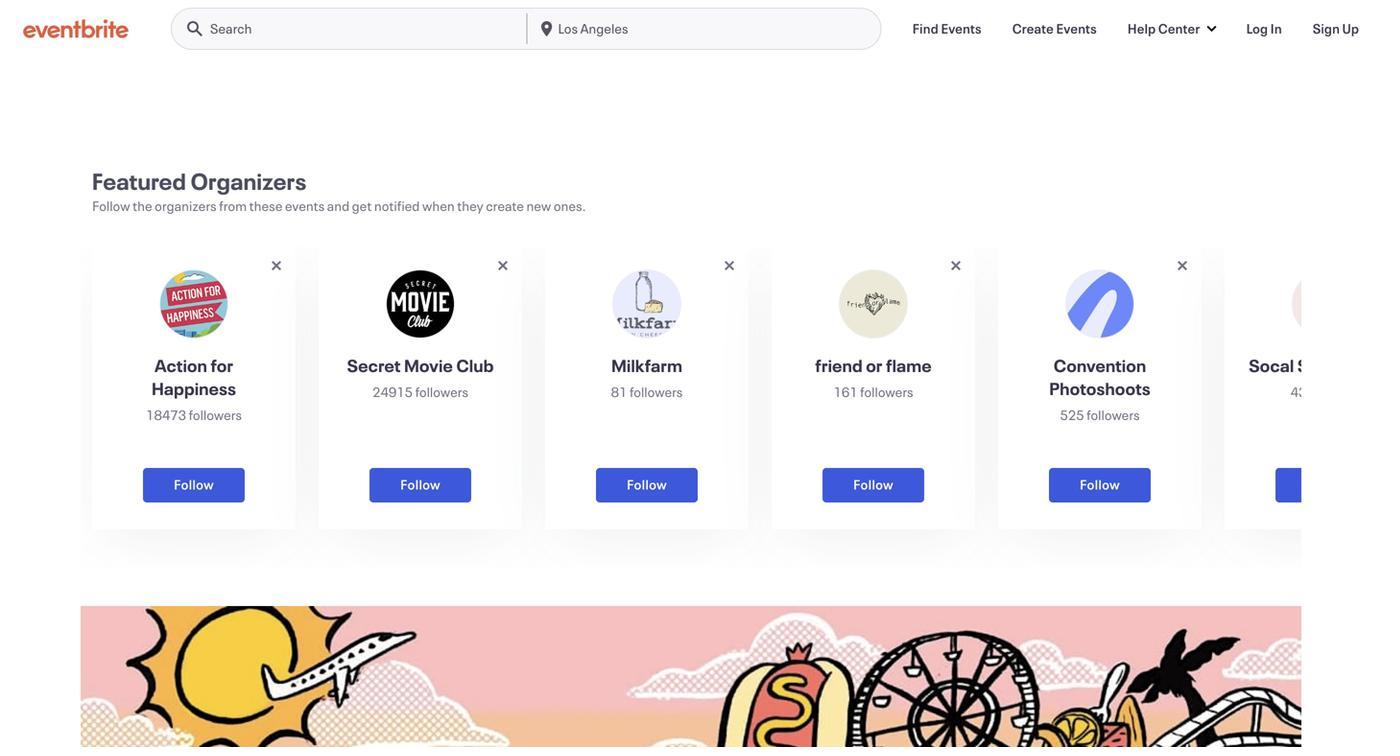 Task type: describe. For each thing, give the bounding box(es) containing it.
follow button for followers
[[596, 468, 698, 503]]

sign up element
[[1313, 19, 1360, 38]]

or
[[866, 354, 883, 377]]

24915
[[373, 383, 413, 401]]

search
[[210, 20, 252, 37]]

follow for milkfarm
[[627, 476, 667, 494]]

find events
[[913, 20, 982, 37]]

help
[[1128, 20, 1156, 37]]

followers for friend or flame
[[860, 383, 914, 401]]

happiness
[[152, 377, 236, 400]]

follow inside featured organizers follow the organizers from these events and get notified when they create new ones.
[[92, 197, 130, 215]]

los angeles
[[558, 20, 628, 37]]

socal swifties club image
[[1293, 271, 1360, 338]]

followers inside milkfarm 81 followers
[[630, 383, 683, 401]]

create events link
[[997, 10, 1113, 48]]

sign up link
[[1298, 10, 1375, 48]]

secret
[[347, 354, 401, 377]]

secret movie club 24915 followers
[[347, 354, 494, 401]]

ones.
[[554, 197, 586, 215]]

161
[[834, 383, 858, 401]]

milkfarm 81 followers
[[611, 354, 683, 401]]

up
[[1343, 20, 1360, 37]]

organizers
[[191, 166, 307, 196]]

cl
[[1367, 354, 1383, 377]]

movie
[[404, 354, 453, 377]]

events
[[285, 197, 325, 215]]

convention
[[1054, 354, 1147, 377]]

in
[[1271, 20, 1282, 37]]

81
[[611, 383, 627, 401]]

follow for convention photoshoots
[[1080, 476, 1120, 494]]

center
[[1159, 20, 1201, 37]]

swifties
[[1298, 354, 1364, 377]]

secret movie club image
[[387, 271, 454, 338]]

featured organizers follow the organizers from these events and get notified when they create new ones.
[[92, 166, 586, 215]]

find
[[913, 20, 939, 37]]

friend or flame image
[[840, 271, 907, 338]]

notified
[[374, 197, 420, 215]]

flame
[[886, 354, 932, 377]]

socal swifties cl 43 followers
[[1249, 354, 1383, 401]]

los
[[558, 20, 578, 37]]

follow button for 525
[[1049, 468, 1151, 503]]

follow button for flame
[[823, 468, 925, 503]]

organizers
[[155, 197, 217, 215]]

these
[[249, 197, 283, 215]]

create
[[1013, 20, 1054, 37]]

milkfarm
[[612, 354, 683, 377]]

log
[[1247, 20, 1268, 37]]



Task type: vqa. For each thing, say whether or not it's contained in the screenshot.
Home icon
no



Task type: locate. For each thing, give the bounding box(es) containing it.
for
[[211, 354, 234, 377]]

followers for secret movie club
[[415, 383, 468, 401]]

eventbrite image
[[23, 19, 129, 38]]

followers down photoshoots
[[1087, 406, 1140, 424]]

photoshoots
[[1050, 377, 1151, 400]]

action
[[155, 354, 207, 377]]

followers
[[415, 383, 468, 401], [630, 383, 683, 401], [860, 383, 914, 401], [1310, 383, 1363, 401], [189, 406, 242, 424], [1087, 406, 1140, 424]]

friend or flame 161 followers
[[816, 354, 932, 401]]

from
[[219, 197, 247, 215]]

action for happiness 18473 followers
[[146, 354, 242, 424]]

and
[[327, 197, 350, 215]]

18473
[[146, 406, 186, 424]]

events
[[941, 20, 982, 37], [1057, 20, 1097, 37]]

follow for friend or flame
[[853, 476, 894, 494]]

followers for action for happiness
[[189, 406, 242, 424]]

the
[[133, 197, 152, 215]]

get
[[352, 197, 372, 215]]

followers down movie
[[415, 383, 468, 401]]

525
[[1060, 406, 1085, 424]]

followers for socal swifties cl
[[1310, 383, 1363, 401]]

followers inside convention photoshoots 525 followers
[[1087, 406, 1140, 424]]

5 follow button from the left
[[1049, 468, 1151, 503]]

2 follow button from the left
[[370, 468, 471, 503]]

find events link
[[897, 10, 997, 48]]

follow button for happiness
[[143, 468, 245, 503]]

friend
[[816, 354, 863, 377]]

angeles
[[580, 20, 628, 37]]

create events
[[1013, 20, 1097, 37]]

events right find
[[941, 20, 982, 37]]

events for find events
[[941, 20, 982, 37]]

club
[[456, 354, 494, 377]]

followers inside action for happiness 18473 followers
[[189, 406, 242, 424]]

followers down milkfarm
[[630, 383, 683, 401]]

1 follow button from the left
[[143, 468, 245, 503]]

43
[[1291, 383, 1307, 401]]

log in
[[1247, 20, 1282, 37]]

when
[[422, 197, 455, 215]]

1 horizontal spatial events
[[1057, 20, 1097, 37]]

2 events from the left
[[1057, 20, 1097, 37]]

followers inside socal swifties cl 43 followers
[[1310, 383, 1363, 401]]

0 horizontal spatial events
[[941, 20, 982, 37]]

log in link
[[1231, 10, 1298, 48]]

featured
[[92, 166, 186, 196]]

help center
[[1128, 20, 1201, 37]]

create
[[486, 197, 524, 215]]

sign
[[1313, 20, 1340, 37]]

3 follow button from the left
[[596, 468, 698, 503]]

followers down "swifties"
[[1310, 383, 1363, 401]]

4 follow button from the left
[[823, 468, 925, 503]]

follow button
[[143, 468, 245, 503], [370, 468, 471, 503], [596, 468, 698, 503], [823, 468, 925, 503], [1049, 468, 1151, 503]]

socal
[[1249, 354, 1295, 377]]

events right create
[[1057, 20, 1097, 37]]

follow for secret movie club
[[400, 476, 441, 494]]

followers inside friend or flame 161 followers
[[860, 383, 914, 401]]

follow
[[92, 197, 130, 215], [174, 476, 214, 494], [400, 476, 441, 494], [627, 476, 667, 494], [853, 476, 894, 494], [1080, 476, 1120, 494]]

create events element
[[1013, 19, 1097, 38]]

followers down happiness
[[189, 406, 242, 424]]

1 events from the left
[[941, 20, 982, 37]]

new
[[527, 197, 551, 215]]

log in element
[[1247, 19, 1282, 38]]

find events element
[[913, 19, 982, 38]]

action for happiness image
[[160, 271, 228, 338]]

events for create events
[[1057, 20, 1097, 37]]

milkfarm image
[[602, 271, 692, 338]]

convention photoshoots 525 followers
[[1050, 354, 1151, 424]]

followers down or
[[860, 383, 914, 401]]

sign up
[[1313, 20, 1360, 37]]

followers inside secret movie club 24915 followers
[[415, 383, 468, 401]]

follow for action for happiness
[[174, 476, 214, 494]]

they
[[457, 197, 484, 215]]

follow button for club
[[370, 468, 471, 503]]



